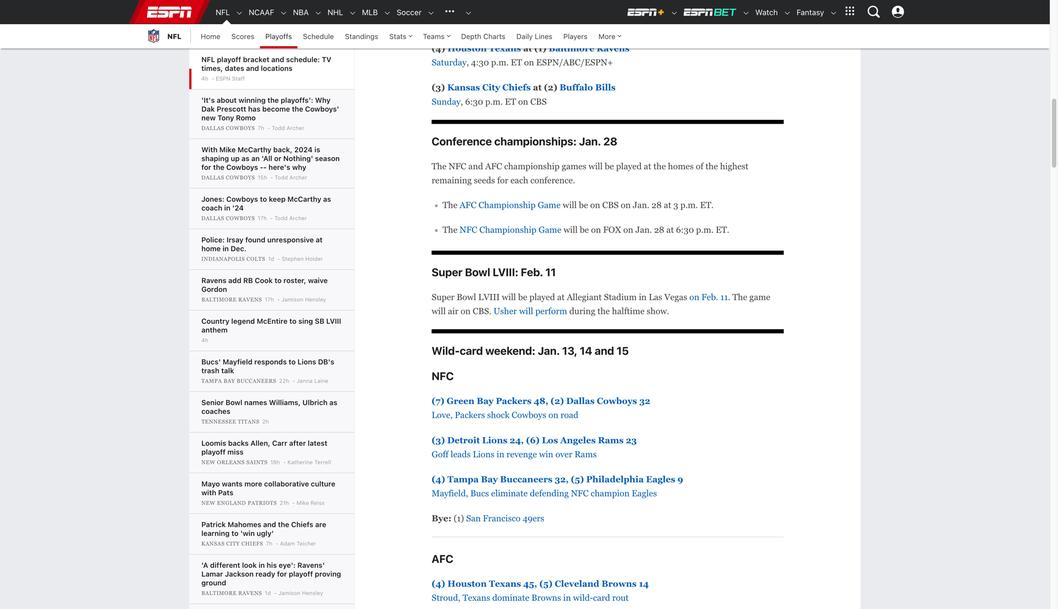 Task type: locate. For each thing, give the bounding box(es) containing it.
1 horizontal spatial nfl link
[[210, 1, 230, 24]]

1 horizontal spatial (5)
[[571, 475, 584, 485]]

as down season
[[323, 195, 331, 203]]

baltimore ravens 1d
[[201, 591, 271, 597]]

todd for the
[[272, 125, 285, 131]]

cleveland
[[555, 579, 599, 589]]

0 vertical spatial 11
[[546, 266, 556, 279]]

kansas up the sunday
[[447, 83, 480, 93]]

bowl for names
[[226, 399, 242, 407]]

1 vertical spatial archer
[[290, 174, 307, 181]]

buccaneers up eliminate
[[500, 475, 553, 485]]

cbs up championships:
[[530, 97, 547, 107]]

ravens inside the (4) houston texans at (1) baltimore ravens saturday , 4:30 p.m. et on espn/abc/espn+
[[597, 43, 630, 53]]

0 horizontal spatial cbs
[[530, 97, 547, 107]]

nfc
[[449, 161, 466, 171], [460, 225, 477, 235], [432, 370, 454, 383], [571, 489, 589, 499]]

players
[[564, 32, 588, 40]]

cbs up fox
[[602, 200, 619, 210]]

packers up love, packers shock cowboys on road 'link'
[[496, 397, 532, 407]]

(4) inside (4) houston texans 45, (5) cleveland browns 14 stroud, texans dominate browns in wild-card rout
[[432, 579, 445, 589]]

players link
[[558, 24, 593, 48]]

vegas
[[665, 293, 687, 302]]

romo
[[236, 114, 256, 122]]

0 vertical spatial 4h
[[201, 75, 208, 82]]

for inside the with mike mccarthy back, 2024 is shaping up as an 'all or nothing' season for the cowboys -- here's why
[[201, 163, 211, 171]]

0 horizontal spatial feb.
[[521, 266, 543, 279]]

has
[[248, 105, 260, 113]]

the afc championship game will be on cbs on jan. 28 at 3 p.m. et.
[[443, 200, 714, 210]]

0 horizontal spatial et.
[[700, 200, 714, 210]]

1 vertical spatial jamison hensley
[[278, 591, 323, 597]]

stats link
[[384, 24, 418, 48]]

chiefs left are
[[291, 521, 313, 529]]

miss
[[227, 448, 244, 457]]

new down with
[[201, 501, 215, 507]]

with mike mccarthy back, 2024 is shaping up as an 'all or nothing' season for the cowboys -- here's why
[[201, 146, 340, 171]]

2 (3) from the top
[[432, 436, 445, 446]]

on right air
[[461, 307, 471, 317]]

in inside (4) houston texans 45, (5) cleveland browns 14 stroud, texans dominate browns in wild-card rout
[[563, 594, 571, 603]]

1 vertical spatial bay
[[477, 397, 494, 407]]

feb. left .
[[702, 293, 718, 302]]

super for super bowl lviii will be played at allegiant stadium in las vegas on feb. 11
[[432, 293, 455, 302]]

kansas inside kansas city chiefs 7h
[[201, 541, 225, 547]]

todd for 'all
[[275, 174, 288, 181]]

baltimore ravens link for ravens add rb cook to roster, waive gordon
[[201, 297, 264, 303]]

kansas city chiefs link down 4:30 at the left
[[447, 83, 531, 93]]

p.m.
[[491, 58, 509, 67], [485, 97, 503, 107], [681, 200, 698, 210], [696, 225, 714, 235]]

played left homes
[[616, 161, 642, 171]]

1 vertical spatial kansas city chiefs link
[[201, 541, 265, 548]]

ground
[[201, 579, 226, 588]]

tampa bay buccaneers link
[[201, 378, 278, 385]]

dallas down new
[[201, 125, 224, 131]]

at inside the (4) houston texans at (1) baltimore ravens saturday , 4:30 p.m. et on espn/abc/espn+
[[523, 43, 532, 53]]

as inside senior bowl names williams, ulbrich as coaches tennessee titans 2h
[[329, 399, 337, 407]]

texans inside the (4) houston texans at (1) baltimore ravens saturday , 4:30 p.m. et on espn/abc/espn+
[[489, 43, 521, 53]]

depth charts
[[461, 32, 506, 40]]

francisco
[[483, 514, 521, 524]]

houston inside the (4) houston texans at (1) baltimore ravens saturday , 4:30 p.m. et on espn/abc/espn+
[[448, 43, 487, 53]]

eagles down philadelphia
[[632, 489, 657, 499]]

0 vertical spatial 17h
[[258, 215, 267, 222]]

for
[[201, 163, 211, 171], [497, 175, 509, 185], [277, 570, 287, 579]]

2 vertical spatial baltimore
[[201, 591, 237, 597]]

lions inside bucs' mayfield responds to lions db's trash talk
[[298, 358, 316, 366]]

0 vertical spatial packers
[[496, 397, 532, 407]]

bills
[[595, 83, 616, 93]]

on down daily
[[524, 58, 534, 67]]

todd down here's
[[275, 174, 288, 181]]

bowl left "lviii:"
[[465, 266, 490, 279]]

1 vertical spatial (5)
[[540, 579, 553, 589]]

1 horizontal spatial lviii
[[478, 293, 500, 302]]

2 vertical spatial bowl
[[226, 399, 242, 407]]

as right "ulbrich"
[[329, 399, 337, 407]]

1 vertical spatial ,
[[461, 97, 463, 107]]

todd archer for 'all
[[275, 174, 307, 181]]

city inside kansas city chiefs 7h
[[226, 541, 240, 547]]

mcentire
[[257, 317, 288, 326]]

1 horizontal spatial browns
[[602, 579, 637, 589]]

2 (4) from the top
[[432, 475, 445, 485]]

jones: cowboys to keep mccarthy as coach in '24 link
[[201, 195, 331, 212]]

1 horizontal spatial mike
[[297, 500, 309, 507]]

'a different look in his eye': ravens' lamar jackson ready for playoff proving ground
[[201, 562, 341, 588]]

bowl for lviii:
[[465, 266, 490, 279]]

2 vertical spatial todd archer
[[274, 215, 307, 222]]

todd down the become
[[272, 125, 285, 131]]

1 horizontal spatial buccaneers
[[500, 475, 553, 485]]

dallas inside dallas cowboys 7h
[[201, 125, 224, 131]]

45,
[[523, 579, 537, 589]]

reiss
[[311, 500, 325, 507]]

bay inside (7) green bay packers 48, (2) dallas cowboys 32 love, packers shock cowboys on road
[[477, 397, 494, 407]]

2 vertical spatial bay
[[481, 475, 498, 485]]

cowboys inside the with mike mccarthy back, 2024 is shaping up as an 'all or nothing' season for the cowboys -- here's why
[[226, 163, 258, 171]]

11
[[546, 266, 556, 279], [721, 293, 728, 302]]

jamison down roster,
[[282, 297, 303, 303]]

dallas inside dallas cowboys 17h
[[201, 215, 224, 222]]

bay
[[224, 378, 235, 384], [477, 397, 494, 407], [481, 475, 498, 485]]

watch link
[[750, 1, 778, 24]]

1 vertical spatial super
[[432, 293, 455, 302]]

2 vertical spatial as
[[329, 399, 337, 407]]

and
[[271, 55, 284, 64], [246, 64, 259, 72], [469, 161, 483, 171], [595, 345, 614, 358], [263, 521, 276, 529]]

0 vertical spatial lions
[[298, 358, 316, 366]]

playoff inside 'a different look in his eye': ravens' lamar jackson ready for playoff proving ground
[[289, 570, 313, 579]]

bye: (1) san francisco 49ers
[[432, 514, 544, 524]]

0 vertical spatial 6:30
[[465, 97, 483, 107]]

texans down the charts
[[489, 43, 521, 53]]

0 vertical spatial game
[[538, 200, 561, 210]]

card
[[460, 345, 483, 358], [593, 594, 610, 603]]

ravens inside 'ravens add rb cook to roster, waive gordon'
[[201, 277, 226, 285]]

mike left reiss
[[297, 500, 309, 507]]

0 vertical spatial baltimore ravens link
[[549, 43, 630, 53]]

dallas for with mike mccarthy back, 2024 is shaping up as an 'all or nothing' season for the cowboys -- here's why
[[201, 175, 224, 181]]

baltimore ravens link down jackson
[[201, 591, 264, 597]]

3
[[674, 200, 678, 210]]

6:30 down 3
[[676, 225, 694, 235]]

more link
[[593, 24, 627, 48]]

1 vertical spatial packers
[[455, 411, 485, 421]]

and up ugly'
[[263, 521, 276, 529]]

packers down green in the bottom left of the page
[[455, 411, 485, 421]]

1 vertical spatial baltimore ravens link
[[201, 297, 264, 303]]

(4) inside (4) tampa bay buccaneers 32, (5) philadelphia eagles 9 mayfield, bucs eliminate defending nfc champion eagles
[[432, 475, 445, 485]]

playoff down ravens'
[[289, 570, 313, 579]]

texans right stroud,
[[463, 594, 490, 603]]

1 vertical spatial playoff
[[201, 448, 226, 457]]

todd archer up unresponsive on the top left of page
[[274, 215, 307, 222]]

anthem
[[201, 326, 228, 334]]

1 vertical spatial for
[[497, 175, 509, 185]]

kansas down learning in the left bottom of the page
[[201, 541, 225, 547]]

28 right fox
[[654, 225, 664, 235]]

2 vertical spatial nfl
[[201, 55, 215, 64]]

jamison down 'a different look in his eye': ravens' lamar jackson ready for playoff proving ground
[[278, 591, 300, 597]]

0 vertical spatial city
[[482, 83, 500, 93]]

0 vertical spatial (1)
[[534, 43, 547, 53]]

game for afc championship game
[[538, 200, 561, 210]]

et. for will be on cbs on jan. 28 at 3 p.m. et.
[[700, 200, 714, 210]]

super for super bowl lviii: feb. 11
[[432, 266, 463, 279]]

ravens down the more
[[597, 43, 630, 53]]

0 vertical spatial archer
[[287, 125, 304, 131]]

0 vertical spatial bay
[[224, 378, 235, 384]]

afc down remaining
[[460, 200, 477, 210]]

on inside (7) green bay packers 48, (2) dallas cowboys 32 love, packers shock cowboys on road
[[549, 411, 559, 421]]

kansas
[[447, 83, 480, 93], [201, 541, 225, 547]]

1 (4) from the top
[[432, 43, 445, 53]]

in left '24
[[224, 204, 230, 212]]

jamison for roster,
[[282, 297, 303, 303]]

todd down 'keep'
[[274, 215, 288, 222]]

bye:
[[432, 514, 452, 524]]

senior bowl names williams, ulbrich as coaches tennessee titans 2h
[[201, 399, 337, 425]]

hensley for ravens'
[[302, 591, 323, 597]]

lviii right the sb on the bottom left of page
[[326, 317, 341, 326]]

buccaneers inside tampa bay buccaneers 22h
[[237, 378, 276, 384]]

0 vertical spatial 1d
[[268, 256, 274, 262]]

0 vertical spatial chiefs
[[502, 83, 531, 93]]

(2) inside (7) green bay packers 48, (2) dallas cowboys 32 love, packers shock cowboys on road
[[551, 397, 564, 407]]

1 vertical spatial kansas
[[201, 541, 225, 547]]

0 horizontal spatial card
[[460, 345, 483, 358]]

the
[[268, 96, 279, 104], [292, 105, 303, 113], [654, 161, 666, 171], [706, 161, 718, 171], [213, 163, 224, 171], [598, 307, 610, 317], [278, 521, 289, 529]]

daily
[[517, 32, 533, 40]]

soccer
[[397, 8, 422, 17]]

dallas inside (7) green bay packers 48, (2) dallas cowboys 32 love, packers shock cowboys on road
[[566, 397, 595, 407]]

17h for keep
[[258, 215, 267, 222]]

1 vertical spatial championship
[[480, 225, 537, 235]]

keep
[[269, 195, 286, 203]]

1 vertical spatial texans
[[489, 579, 521, 589]]

houston inside (4) houston texans 45, (5) cleveland browns 14 stroud, texans dominate browns in wild-card rout
[[448, 579, 487, 589]]

goff leads lions in revenge win over rams link
[[432, 450, 597, 460]]

(4) for (4) houston texans at (1) baltimore ravens saturday , 4:30 p.m. et on espn/abc/espn+
[[432, 43, 445, 53]]

new inside new england patriots 21h
[[201, 501, 215, 507]]

bucs' mayfield responds to lions db's trash talk
[[201, 358, 334, 375]]

0 horizontal spatial mccarthy
[[238, 146, 271, 154]]

houston down depth
[[448, 43, 487, 53]]

to up 22h
[[289, 358, 296, 366]]

1 vertical spatial chiefs
[[291, 521, 313, 529]]

(3) inside (3) kansas city chiefs at (2) buffalo bills sunday , 6:30 p.m. et on cbs
[[432, 83, 445, 93]]

rams left 23
[[598, 436, 624, 446]]

0 horizontal spatial rams
[[575, 450, 597, 460]]

1 vertical spatial et
[[505, 97, 516, 107]]

(1) down lines
[[534, 43, 547, 53]]

(3) inside (3) detroit lions 24, (6) los angeles rams 23 goff leads lions in revenge win over rams
[[432, 436, 445, 446]]

1 new from the top
[[201, 460, 215, 466]]

will left air
[[432, 307, 446, 317]]

championship for nfc
[[480, 225, 537, 235]]

texans
[[489, 43, 521, 53], [489, 579, 521, 589], [463, 594, 490, 603]]

as
[[242, 154, 250, 163], [323, 195, 331, 203], [329, 399, 337, 407]]

28 for cbs
[[652, 200, 662, 210]]

cowboys
[[226, 125, 255, 131], [226, 163, 258, 171], [226, 175, 255, 181], [226, 195, 258, 203], [226, 215, 255, 222], [597, 397, 637, 407], [512, 411, 546, 421]]

1 vertical spatial buccaneers
[[500, 475, 553, 485]]

usher will perform link
[[494, 307, 567, 317]]

baltimore inside the (4) houston texans at (1) baltimore ravens saturday , 4:30 p.m. et on espn/abc/espn+
[[549, 43, 595, 53]]

, up conference
[[461, 97, 463, 107]]

the inside patrick mahomes and the chiefs are learning to 'win ugly'
[[278, 521, 289, 529]]

0 horizontal spatial mike
[[219, 146, 236, 154]]

(3) for (3) kansas city chiefs at (2) buffalo bills sunday , 6:30 p.m. et on cbs
[[432, 83, 445, 93]]

et inside the (4) houston texans at (1) baltimore ravens saturday , 4:30 p.m. et on espn/abc/espn+
[[511, 58, 522, 67]]

detroit
[[447, 436, 480, 446]]

2 horizontal spatial nfl
[[216, 8, 230, 17]]

1 vertical spatial jamison
[[278, 591, 300, 597]]

for down shaping in the left top of the page
[[201, 163, 211, 171]]

the inside the nfc and afc championship games will be played at the homes of the highest remaining seeds for each conference.
[[432, 161, 447, 171]]

2 4h from the top
[[201, 337, 208, 344]]

lviii inside the country legend mcentire to sing sb lviii anthem 4h
[[326, 317, 341, 326]]

baltimore ravens link down the "add"
[[201, 297, 264, 303]]

game down conference.
[[538, 200, 561, 210]]

archer for or
[[290, 174, 307, 181]]

tampa inside (4) tampa bay buccaneers 32, (5) philadelphia eagles 9 mayfield, bucs eliminate defending nfc champion eagles
[[448, 475, 479, 485]]

11 up super bowl lviii will be played at allegiant stadium in las vegas on feb. 11
[[546, 266, 556, 279]]

baltimore inside baltimore ravens 1d
[[201, 591, 237, 597]]

jamison for eye':
[[278, 591, 300, 597]]

todd archer down the why at the left of the page
[[275, 174, 307, 181]]

(5) right 45,
[[540, 579, 553, 589]]

(7) green bay packers 48, (2) dallas cowboys 32 love, packers shock cowboys on road
[[432, 397, 651, 421]]

2 super from the top
[[432, 293, 455, 302]]

at inside (3) kansas city chiefs at (2) buffalo bills sunday , 6:30 p.m. et on cbs
[[533, 83, 542, 93]]

as inside the jones: cowboys to keep mccarthy as coach in '24
[[323, 195, 331, 203]]

mccarthy right 'keep'
[[288, 195, 321, 203]]

hensley for waive
[[305, 297, 326, 303]]

1 vertical spatial tampa
[[448, 475, 479, 485]]

ravens up gordon
[[201, 277, 226, 285]]

(4) down teams at the left top of page
[[432, 43, 445, 53]]

1 vertical spatial as
[[323, 195, 331, 203]]

to inside 'ravens add rb cook to roster, waive gordon'
[[275, 277, 282, 285]]

1 vertical spatial mccarthy
[[288, 195, 321, 203]]

home link
[[195, 24, 226, 48]]

played
[[616, 161, 642, 171], [530, 293, 555, 302]]

archer down the why at the left of the page
[[290, 174, 307, 181]]

ugly'
[[257, 530, 274, 538]]

bay for (7)
[[477, 397, 494, 407]]

2 dallas cowboys link from the top
[[201, 174, 257, 181]]

playoffs':
[[281, 96, 313, 104]]

jan. left 13,
[[538, 345, 560, 358]]

0 vertical spatial eagles
[[646, 475, 675, 485]]

to right cook at the top of page
[[275, 277, 282, 285]]

nfl up times,
[[201, 55, 215, 64]]

mccarthy inside the jones: cowboys to keep mccarthy as coach in '24
[[288, 195, 321, 203]]

loomis backs allen, carr after latest playoff miss
[[201, 439, 327, 457]]

lviii up "cbs."
[[478, 293, 500, 302]]

nfc down afc championship game link at the top of the page
[[460, 225, 477, 235]]

1 vertical spatial 1d
[[265, 591, 271, 597]]

4h down anthem at the left bottom of the page
[[201, 337, 208, 344]]

on right fox
[[624, 225, 633, 235]]

nfl link up home at the top of page
[[210, 1, 230, 24]]

usher will perform during the halftime show.
[[494, 307, 669, 317]]

1 (3) from the top
[[432, 83, 445, 93]]

0 horizontal spatial lviii
[[326, 317, 341, 326]]

be up usher will perform link
[[518, 293, 527, 302]]

fox
[[603, 225, 621, 235]]

in inside 'a different look in his eye': ravens' lamar jackson ready for playoff proving ground
[[259, 562, 265, 570]]

ravens inside baltimore ravens 1d
[[238, 591, 262, 597]]

0 vertical spatial played
[[616, 161, 642, 171]]

dallas inside dallas cowboys 15h
[[201, 175, 224, 181]]

3 dallas cowboys link from the top
[[201, 215, 257, 222]]

new orleans saints 18h
[[201, 460, 280, 466]]

1 horizontal spatial nfl
[[201, 55, 215, 64]]

4:30
[[471, 58, 489, 67]]

1 vertical spatial todd archer
[[275, 174, 307, 181]]

browns down (4) houston texans 45, (5) cleveland browns 14 link
[[532, 594, 561, 603]]

talk
[[221, 367, 234, 375]]

2 houston from the top
[[448, 579, 487, 589]]

dallas down coach
[[201, 215, 224, 222]]

28 left 3
[[652, 200, 662, 210]]

the for the nfc championship game will be on fox on jan. 28 at 6:30 p.m. et.
[[443, 225, 458, 235]]

playoff down the loomis
[[201, 448, 226, 457]]

jamison hensley for waive
[[282, 297, 326, 303]]

tv
[[322, 55, 331, 64]]

country legend mcentire to sing sb lviii anthem link
[[201, 317, 341, 334]]

0 vertical spatial 7h
[[258, 125, 264, 131]]

0 vertical spatial et
[[511, 58, 522, 67]]

dallas up road
[[566, 397, 595, 407]]

jan.
[[579, 135, 601, 148], [633, 200, 650, 210], [636, 225, 652, 235], [538, 345, 560, 358]]

during
[[569, 307, 595, 317]]

2 vertical spatial for
[[277, 570, 287, 579]]

baltimore down the players
[[549, 43, 595, 53]]

waive
[[308, 277, 328, 285]]

(4) tampa bay buccaneers 32, (5) philadelphia eagles 9 mayfield, bucs eliminate defending nfc champion eagles
[[432, 475, 683, 499]]

,
[[467, 58, 469, 67], [461, 97, 463, 107]]

to inside the jones: cowboys to keep mccarthy as coach in '24
[[260, 195, 267, 203]]

et.
[[700, 200, 714, 210], [716, 225, 730, 235]]

los
[[542, 436, 558, 446]]

cowboys inside the jones: cowboys to keep mccarthy as coach in '24
[[226, 195, 258, 203]]

3 (4) from the top
[[432, 579, 445, 589]]

schedule:
[[286, 55, 320, 64]]

2 new from the top
[[201, 501, 215, 507]]

(2) for road
[[551, 397, 564, 407]]

will
[[589, 161, 603, 171], [563, 200, 577, 210], [564, 225, 578, 235], [502, 293, 516, 302], [432, 307, 446, 317], [519, 307, 533, 317]]

(4) inside the (4) houston texans at (1) baltimore ravens saturday , 4:30 p.m. et on espn/abc/espn+
[[432, 43, 445, 53]]

as left an
[[242, 154, 250, 163]]

playoff inside nfl playoff bracket and schedule: tv times, dates and locations
[[217, 55, 241, 64]]

1 horizontal spatial city
[[482, 83, 500, 93]]

chiefs down the (4) houston texans at (1) baltimore ravens saturday , 4:30 p.m. et on espn/abc/espn+
[[502, 83, 531, 93]]

championship
[[504, 161, 560, 171]]

1 vertical spatial 4h
[[201, 337, 208, 344]]

0 vertical spatial jamison hensley
[[282, 297, 326, 303]]

1 horizontal spatial chiefs
[[291, 521, 313, 529]]

with
[[201, 146, 218, 154]]

7h down has
[[258, 125, 264, 131]]

played inside the nfc and afc championship games will be played at the homes of the highest remaining seeds for each conference.
[[616, 161, 642, 171]]

for inside 'a different look in his eye': ravens' lamar jackson ready for playoff proving ground
[[277, 570, 287, 579]]

bay inside (4) tampa bay buccaneers 32, (5) philadelphia eagles 9 mayfield, bucs eliminate defending nfc champion eagles
[[481, 475, 498, 485]]

chiefs inside (3) kansas city chiefs at (2) buffalo bills sunday , 6:30 p.m. et on cbs
[[502, 83, 531, 93]]

0 horizontal spatial kansas
[[201, 541, 225, 547]]

baltimore for ravens add rb cook to roster, waive gordon
[[201, 297, 237, 303]]

bay up 'shock'
[[477, 397, 494, 407]]

14 inside (4) houston texans 45, (5) cleveland browns 14 stroud, texans dominate browns in wild-card rout
[[639, 579, 649, 589]]

on
[[524, 58, 534, 67], [518, 97, 528, 107], [590, 200, 600, 210], [621, 200, 631, 210], [591, 225, 601, 235], [624, 225, 633, 235], [690, 293, 700, 302], [461, 307, 471, 317], [549, 411, 559, 421]]

will down the afc championship game will be on cbs on jan. 28 at 3 p.m. et.
[[564, 225, 578, 235]]

bowl inside senior bowl names williams, ulbrich as coaches tennessee titans 2h
[[226, 399, 242, 407]]

indianapolis colts link
[[201, 256, 267, 263]]

(2) left buffalo
[[544, 83, 557, 93]]

mccarthy inside the with mike mccarthy back, 2024 is shaping up as an 'all or nothing' season for the cowboys -- here's why
[[238, 146, 271, 154]]

1 dallas cowboys link from the top
[[201, 125, 257, 132]]

nfc inside (4) tampa bay buccaneers 32, (5) philadelphia eagles 9 mayfield, bucs eliminate defending nfc champion eagles
[[571, 489, 589, 499]]

0 vertical spatial (2)
[[544, 83, 557, 93]]

browns up rout
[[602, 579, 637, 589]]

new inside 'new orleans saints 18h'
[[201, 460, 215, 466]]

jamison hensley for ravens'
[[278, 591, 323, 597]]

1 - from the left
[[260, 163, 263, 171]]

more
[[244, 480, 262, 488]]

on left road
[[549, 411, 559, 421]]

dallas cowboys link down '24
[[201, 215, 257, 222]]

and left 15
[[595, 345, 614, 358]]

1 vertical spatial 28
[[652, 200, 662, 210]]

0 vertical spatial ,
[[467, 58, 469, 67]]

1 vertical spatial game
[[539, 225, 562, 235]]

1 vertical spatial 6:30
[[676, 225, 694, 235]]

mike reiss
[[297, 500, 325, 507]]

kansas city chiefs link down 'win
[[201, 541, 265, 548]]

(5) inside (4) houston texans 45, (5) cleveland browns 14 stroud, texans dominate browns in wild-card rout
[[540, 579, 553, 589]]

jamison hensley down roster,
[[282, 297, 326, 303]]

eagles left 9
[[646, 475, 675, 485]]

buccaneers inside (4) tampa bay buccaneers 32, (5) philadelphia eagles 9 mayfield, bucs eliminate defending nfc champion eagles
[[500, 475, 553, 485]]

0 horizontal spatial tampa
[[201, 378, 222, 384]]

1 vertical spatial lviii
[[326, 317, 341, 326]]

baltimore inside baltimore ravens 17h
[[201, 297, 237, 303]]

cbs inside (3) kansas city chiefs at (2) buffalo bills sunday , 6:30 p.m. et on cbs
[[530, 97, 547, 107]]

0 horizontal spatial kansas city chiefs link
[[201, 541, 265, 548]]

(4) houston texans at (1) baltimore ravens saturday , 4:30 p.m. et on espn/abc/espn+
[[432, 43, 630, 67]]

cbs.
[[473, 307, 492, 317]]

cowboys inside dallas cowboys 7h
[[226, 125, 255, 131]]

1 vertical spatial bowl
[[457, 293, 476, 302]]

4h
[[201, 75, 208, 82], [201, 337, 208, 344]]

, inside the (4) houston texans at (1) baltimore ravens saturday , 4:30 p.m. et on espn/abc/espn+
[[467, 58, 469, 67]]

2 horizontal spatial for
[[497, 175, 509, 185]]

0 horizontal spatial packers
[[455, 411, 485, 421]]

the inside . the game will air on cbs.
[[733, 293, 748, 302]]

for left each
[[497, 175, 509, 185]]

1 vertical spatial mike
[[297, 500, 309, 507]]

0 vertical spatial jamison
[[282, 297, 303, 303]]

will up the nfc championship game will be on fox on jan. 28 at 6:30 p.m. et.
[[563, 200, 577, 210]]

(4) up stroud,
[[432, 579, 445, 589]]

0 vertical spatial et.
[[700, 200, 714, 210]]

and inside patrick mahomes and the chiefs are learning to 'win ugly'
[[263, 521, 276, 529]]

(4) for (4) houston texans 45, (5) cleveland browns 14 stroud, texans dominate browns in wild-card rout
[[432, 579, 445, 589]]

2 vertical spatial (4)
[[432, 579, 445, 589]]

0 vertical spatial todd archer
[[272, 125, 304, 131]]

1 super from the top
[[432, 266, 463, 279]]

2 vertical spatial lions
[[473, 450, 495, 460]]

homes
[[668, 161, 694, 171]]

(2) inside (3) kansas city chiefs at (2) buffalo bills sunday , 6:30 p.m. et on cbs
[[544, 83, 557, 93]]

patrick mahomes and the chiefs are learning to 'win ugly'
[[201, 521, 326, 538]]

cowboys inside dallas cowboys 15h
[[226, 175, 255, 181]]

0 vertical spatial todd
[[272, 125, 285, 131]]

(3) for (3) detroit lions 24, (6) los angeles rams 23 goff leads lions in revenge win over rams
[[432, 436, 445, 446]]

on right the vegas
[[690, 293, 700, 302]]

to inside the country legend mcentire to sing sb lviii anthem 4h
[[290, 317, 297, 326]]

22h
[[279, 378, 289, 384]]

kansas city chiefs 7h
[[201, 541, 273, 547]]

6:30
[[465, 97, 483, 107], [676, 225, 694, 235]]

'it's
[[201, 96, 215, 104]]

daily lines
[[517, 32, 553, 40]]

1 horizontal spatial tampa
[[448, 475, 479, 485]]

0 horizontal spatial 11
[[546, 266, 556, 279]]

(3) kansas city chiefs at (2) buffalo bills sunday , 6:30 p.m. et on cbs
[[432, 83, 616, 107]]

will right games
[[589, 161, 603, 171]]

dallas cowboys link down tony
[[201, 125, 257, 132]]

1 houston from the top
[[448, 43, 487, 53]]

1 vertical spatial houston
[[448, 579, 487, 589]]

1 vertical spatial et.
[[716, 225, 730, 235]]



Task type: describe. For each thing, give the bounding box(es) containing it.
patrick mahomes and the chiefs are learning to 'win ugly' link
[[201, 521, 326, 538]]

0 vertical spatial browns
[[602, 579, 637, 589]]

jones:
[[201, 195, 225, 203]]

shock
[[487, 411, 510, 421]]

goff
[[432, 450, 449, 460]]

buffalo
[[560, 83, 593, 93]]

revenge
[[507, 450, 537, 460]]

gordon
[[201, 285, 227, 294]]

usher
[[494, 307, 517, 317]]

, inside (3) kansas city chiefs at (2) buffalo bills sunday , 6:30 p.m. et on cbs
[[461, 97, 463, 107]]

stroud, texans dominate browns in wild-card rout link
[[432, 594, 629, 603]]

be inside the nfc and afc championship games will be played at the homes of the highest remaining seeds for each conference.
[[605, 161, 614, 171]]

championship for afc
[[479, 200, 536, 210]]

jackson
[[225, 570, 254, 579]]

will inside . the game will air on cbs.
[[432, 307, 446, 317]]

baltimore ravens 17h
[[201, 297, 274, 303]]

(7)
[[432, 397, 445, 407]]

laine
[[314, 378, 328, 384]]

coach
[[201, 204, 222, 212]]

collaborative
[[264, 480, 309, 488]]

'it's about winning the playoffs': why dak prescott has become the cowboys' new tony romo
[[201, 96, 339, 122]]

ncaaf
[[249, 8, 274, 17]]

conference
[[432, 135, 492, 148]]

texans for dominate
[[489, 579, 521, 589]]

scores link
[[226, 24, 260, 48]]

holder
[[305, 256, 323, 262]]

win
[[539, 450, 553, 460]]

mike inside the with mike mccarthy back, 2024 is shaping up as an 'all or nothing' season for the cowboys -- here's why
[[219, 146, 236, 154]]

on inside the (4) houston texans at (1) baltimore ravens saturday , 4:30 p.m. et on espn/abc/espn+
[[524, 58, 534, 67]]

at down 3
[[667, 225, 674, 235]]

will inside the nfc and afc championship games will be played at the homes of the highest remaining seeds for each conference.
[[589, 161, 603, 171]]

28 for fox
[[654, 225, 664, 235]]

at up perform
[[557, 293, 565, 302]]

more
[[599, 32, 616, 40]]

city inside (3) kansas city chiefs at (2) buffalo bills sunday , 6:30 p.m. et on cbs
[[482, 83, 500, 93]]

(4) for (4) tampa bay buccaneers 32, (5) philadelphia eagles 9 mayfield, bucs eliminate defending nfc champion eagles
[[432, 475, 445, 485]]

1 vertical spatial 11
[[721, 293, 728, 302]]

green
[[447, 397, 475, 407]]

trash
[[201, 367, 219, 375]]

dallas cowboys link for for
[[201, 174, 257, 181]]

0 horizontal spatial nfl link
[[145, 24, 182, 48]]

nhl link
[[322, 1, 343, 24]]

conference.
[[531, 175, 575, 185]]

0 horizontal spatial played
[[530, 293, 555, 302]]

loomis
[[201, 439, 226, 448]]

0 vertical spatial rams
[[598, 436, 624, 446]]

indianapolis colts 1d
[[201, 256, 274, 262]]

williams,
[[269, 399, 301, 407]]

allen,
[[251, 439, 270, 448]]

dallas cowboys 7h
[[201, 125, 264, 131]]

road
[[561, 411, 579, 421]]

6:30 inside (3) kansas city chiefs at (2) buffalo bills sunday , 6:30 p.m. et on cbs
[[465, 97, 483, 107]]

tony
[[218, 114, 234, 122]]

ravens inside baltimore ravens 17h
[[238, 297, 262, 303]]

cook
[[255, 277, 273, 285]]

0 horizontal spatial (1)
[[454, 514, 464, 524]]

in inside police: irsay found unresponsive at home in dec.
[[223, 245, 229, 253]]

each
[[511, 175, 528, 185]]

wants
[[222, 480, 243, 488]]

at left 3
[[664, 200, 671, 210]]

0 horizontal spatial nfl
[[167, 32, 182, 40]]

et. for will be on fox on jan. 28 at 6:30 p.m. et.
[[716, 225, 730, 235]]

of
[[696, 161, 704, 171]]

1 vertical spatial lions
[[482, 436, 508, 446]]

.
[[728, 293, 731, 302]]

mlb link
[[357, 1, 378, 24]]

bay inside tampa bay buccaneers 22h
[[224, 378, 235, 384]]

after
[[289, 439, 306, 448]]

for inside the nfc and afc championship games will be played at the homes of the highest remaining seeds for each conference.
[[497, 175, 509, 185]]

mayfield,
[[432, 489, 468, 499]]

conference championships: jan. 28
[[432, 135, 618, 148]]

'win
[[240, 530, 255, 538]]

to inside bucs' mayfield responds to lions db's trash talk
[[289, 358, 296, 366]]

wild-card weekend: jan. 13, 14 and 15
[[432, 345, 629, 358]]

schedule
[[303, 32, 334, 40]]

the right the "of"
[[706, 161, 718, 171]]

afc inside the nfc and afc championship games will be played at the homes of the highest remaining seeds for each conference.
[[485, 161, 502, 171]]

police: irsay found unresponsive at home in dec. link
[[201, 236, 323, 253]]

archer for cowboys'
[[287, 125, 304, 131]]

teams
[[423, 32, 445, 40]]

17h for cook
[[265, 297, 274, 303]]

is
[[314, 146, 320, 154]]

titans
[[238, 419, 260, 425]]

espn
[[216, 75, 231, 82]]

the down playoffs':
[[292, 105, 303, 113]]

the inside the with mike mccarthy back, 2024 is shaping up as an 'all or nothing' season for the cowboys -- here's why
[[213, 163, 224, 171]]

card inside (4) houston texans 45, (5) cleveland browns 14 stroud, texans dominate browns in wild-card rout
[[593, 594, 610, 603]]

on left fox
[[591, 225, 601, 235]]

0 vertical spatial feb.
[[521, 266, 543, 279]]

legend
[[231, 317, 255, 326]]

with
[[201, 489, 216, 497]]

1d for unresponsive
[[268, 256, 274, 262]]

ready
[[256, 570, 275, 579]]

nfc down 'wild-'
[[432, 370, 454, 383]]

be up the nfc championship game will be on fox on jan. 28 at 6:30 p.m. et.
[[579, 200, 588, 210]]

(1) inside the (4) houston texans at (1) baltimore ravens saturday , 4:30 p.m. et on espn/abc/espn+
[[534, 43, 547, 53]]

on inside . the game will air on cbs.
[[461, 307, 471, 317]]

mayfield, bucs eliminate defending nfc champion eagles link
[[432, 489, 657, 499]]

0 horizontal spatial 7h
[[258, 125, 264, 131]]

the nfc championship game will be on fox on jan. 28 at 6:30 p.m. et.
[[443, 225, 730, 235]]

todd archer for the
[[272, 125, 304, 131]]

espn/abc/espn+
[[536, 58, 613, 67]]

baltimore ravens link for 'a different look in his eye': ravens' lamar jackson ready for playoff proving ground
[[201, 591, 264, 597]]

4h inside the country legend mcentire to sing sb lviii anthem 4h
[[201, 337, 208, 344]]

2 vertical spatial todd
[[274, 215, 288, 222]]

the right during
[[598, 307, 610, 317]]

'a
[[201, 562, 208, 570]]

(2) for cbs
[[544, 83, 557, 93]]

found
[[245, 236, 266, 244]]

bay for (4)
[[481, 475, 498, 485]]

espn staff
[[216, 75, 245, 82]]

the left homes
[[654, 161, 666, 171]]

at inside the nfc and afc championship games will be played at the homes of the highest remaining seeds for each conference.
[[644, 161, 651, 171]]

dallas cowboys link for romo
[[201, 125, 257, 132]]

terrell
[[315, 460, 331, 466]]

1 horizontal spatial cbs
[[602, 200, 619, 210]]

the up the become
[[268, 96, 279, 104]]

tennessee titans link
[[201, 419, 261, 425]]

las
[[649, 293, 662, 302]]

halftime
[[612, 307, 645, 317]]

and down bracket
[[246, 64, 259, 72]]

nfc championship game link
[[460, 225, 562, 235]]

afc up stroud,
[[432, 553, 454, 566]]

1 horizontal spatial 7h
[[266, 541, 273, 547]]

2 vertical spatial archer
[[289, 215, 307, 222]]

standings
[[345, 32, 378, 40]]

texans for p.m.
[[489, 43, 521, 53]]

1 vertical spatial feb.
[[702, 293, 718, 302]]

winning
[[239, 96, 266, 104]]

db's
[[318, 358, 334, 366]]

1 vertical spatial eagles
[[632, 489, 657, 499]]

p.m. inside the (4) houston texans at (1) baltimore ravens saturday , 4:30 p.m. et on espn/abc/espn+
[[491, 58, 509, 67]]

in left las
[[639, 293, 647, 302]]

nfc inside the nfc and afc championship games will be played at the homes of the highest remaining seeds for each conference.
[[449, 161, 466, 171]]

1 horizontal spatial packers
[[496, 397, 532, 407]]

0 vertical spatial 28
[[604, 135, 618, 148]]

become
[[262, 105, 290, 113]]

1 4h from the top
[[201, 75, 208, 82]]

dominate
[[492, 594, 530, 603]]

0 vertical spatial nfl
[[216, 8, 230, 17]]

bucs
[[470, 489, 489, 499]]

air
[[448, 307, 459, 317]]

allegiant
[[567, 293, 602, 302]]

on up fox
[[621, 200, 631, 210]]

game for nfc championship game
[[539, 225, 562, 235]]

sunday
[[432, 97, 461, 107]]

p.m. inside (3) kansas city chiefs at (2) buffalo bills sunday , 6:30 p.m. et on cbs
[[485, 97, 503, 107]]

2 - from the left
[[263, 163, 267, 171]]

and up the locations
[[271, 55, 284, 64]]

be down the afc championship game will be on cbs on jan. 28 at 3 p.m. et.
[[580, 225, 589, 235]]

(5) inside (4) tampa bay buccaneers 32, (5) philadelphia eagles 9 mayfield, bucs eliminate defending nfc champion eagles
[[571, 475, 584, 485]]

as inside the with mike mccarthy back, 2024 is shaping up as an 'all or nothing' season for the cowboys -- here's why
[[242, 154, 250, 163]]

in inside the jones: cowboys to keep mccarthy as coach in '24
[[224, 204, 230, 212]]

et inside (3) kansas city chiefs at (2) buffalo bills sunday , 6:30 p.m. et on cbs
[[505, 97, 516, 107]]

different
[[210, 562, 240, 570]]

nhl
[[328, 8, 343, 17]]

mlb
[[362, 8, 378, 17]]

new england patriots link
[[201, 500, 279, 507]]

eye':
[[279, 562, 296, 570]]

at inside police: irsay found unresponsive at home in dec.
[[316, 236, 323, 244]]

new for loomis backs allen, carr after latest playoff miss
[[201, 460, 215, 466]]

patriots
[[248, 501, 277, 507]]

eliminate
[[491, 489, 528, 499]]

will right usher
[[519, 307, 533, 317]]

1 vertical spatial browns
[[532, 594, 561, 603]]

san
[[466, 514, 481, 524]]

2 vertical spatial texans
[[463, 594, 490, 603]]

48,
[[534, 397, 549, 407]]

the for the afc championship game will be on cbs on jan. 28 at 3 p.m. et.
[[443, 200, 458, 210]]

to inside patrick mahomes and the chiefs are learning to 'win ugly'
[[232, 530, 239, 538]]

nfl inside nfl playoff bracket and schedule: tv times, dates and locations
[[201, 55, 215, 64]]

nfl image
[[145, 28, 162, 44]]

as for williams,
[[329, 399, 337, 407]]

jan. left 3
[[633, 200, 650, 210]]

49ers
[[523, 514, 544, 524]]

(4) tampa bay buccaneers 32, (5) philadelphia eagles 9 link
[[432, 475, 683, 485]]

wild-
[[432, 345, 460, 358]]

dallas for jones: cowboys to keep mccarthy as coach in '24
[[201, 215, 224, 222]]

dallas for 'it's about winning the playoffs': why dak prescott has become the cowboys' new tony romo
[[201, 125, 224, 131]]

in inside (3) detroit lions 24, (6) los angeles rams 23 goff leads lions in revenge win over rams
[[497, 450, 504, 460]]

playoffs
[[265, 32, 292, 40]]

jan. up games
[[579, 135, 601, 148]]

with mike mccarthy back, 2024 is shaping up as an 'all or nothing' season for the cowboys -- here's why link
[[201, 146, 340, 171]]

afc up teams at the left top of page
[[432, 17, 454, 30]]

1d for in
[[265, 591, 271, 597]]

chiefs inside patrick mahomes and the chiefs are learning to 'win ugly'
[[291, 521, 313, 529]]

watch
[[756, 8, 778, 17]]

new for mayo wants more collaborative culture with pats
[[201, 501, 215, 507]]

jenna laine
[[297, 378, 328, 384]]

jan. right fox
[[636, 225, 652, 235]]

chiefs inside kansas city chiefs 7h
[[241, 541, 263, 547]]

houston for 4:30
[[448, 43, 487, 53]]

kansas inside (3) kansas city chiefs at (2) buffalo bills sunday , 6:30 p.m. et on cbs
[[447, 83, 480, 93]]

indianapolis
[[201, 256, 245, 262]]

on up the nfc championship game will be on fox on jan. 28 at 6:30 p.m. et.
[[590, 200, 600, 210]]

lines
[[535, 32, 553, 40]]

and inside the nfc and afc championship games will be played at the homes of the highest remaining seeds for each conference.
[[469, 161, 483, 171]]

ravens'
[[297, 562, 325, 570]]

houston for texans
[[448, 579, 487, 589]]

on inside (3) kansas city chiefs at (2) buffalo bills sunday , 6:30 p.m. et on cbs
[[518, 97, 528, 107]]

tampa inside tampa bay buccaneers 22h
[[201, 378, 222, 384]]

0 vertical spatial kansas city chiefs link
[[447, 83, 531, 93]]

0 horizontal spatial 14
[[580, 345, 592, 358]]

will up usher
[[502, 293, 516, 302]]

the for the nfc and afc championship games will be played at the homes of the highest remaining seeds for each conference.
[[432, 161, 447, 171]]

cowboys inside dallas cowboys 17h
[[226, 215, 255, 222]]

1 horizontal spatial 6:30
[[676, 225, 694, 235]]

coaches
[[201, 408, 230, 416]]

playoff inside the loomis backs allen, carr after latest playoff miss
[[201, 448, 226, 457]]

bowl for lviii
[[457, 293, 476, 302]]

1 vertical spatial rams
[[575, 450, 597, 460]]

baltimore for 'a different look in his eye': ravens' lamar jackson ready for playoff proving ground
[[201, 591, 237, 597]]

as for keep
[[323, 195, 331, 203]]

2024
[[294, 146, 313, 154]]



Task type: vqa. For each thing, say whether or not it's contained in the screenshot.
Feb corresponding to Sat
no



